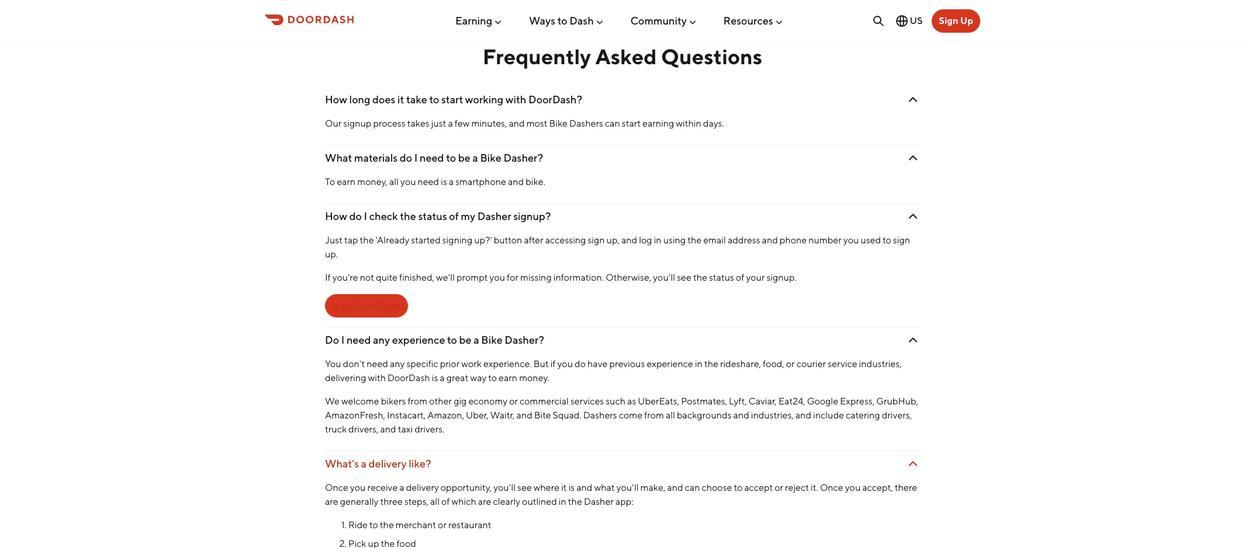 Task type: locate. For each thing, give the bounding box(es) containing it.
you down what materials do i need to be a bike dasher?
[[400, 177, 416, 188]]

1 vertical spatial chevron down image
[[906, 333, 920, 348]]

and left taxi
[[380, 424, 396, 435]]

0 vertical spatial with
[[506, 94, 526, 106]]

1 how from the top
[[325, 94, 347, 106]]

1 vertical spatial dasher
[[584, 497, 614, 508]]

do up "tap"
[[349, 210, 362, 223]]

sign for sign up
[[939, 15, 958, 26]]

2 how from the top
[[325, 210, 347, 223]]

you'll up app:
[[616, 483, 639, 494]]

dashers down services
[[583, 410, 617, 421]]

1 horizontal spatial is
[[441, 177, 447, 188]]

2 horizontal spatial is
[[569, 483, 575, 494]]

dash right ways
[[569, 14, 594, 27]]

0 horizontal spatial start
[[441, 94, 463, 106]]

1 horizontal spatial sign
[[939, 15, 958, 26]]

see inside once you receive a delivery opportunity, you'll see where it is and what you'll make, and can choose to accept or reject it. once you accept, there are generally three steps, all of which are clearly outlined in the dasher app:
[[517, 483, 532, 494]]

0 horizontal spatial experience
[[392, 334, 445, 347]]

the down email
[[693, 272, 707, 284]]

dasher inside once you receive a delivery opportunity, you'll see where it is and what you'll make, and can choose to accept or reject it. once you accept, there are generally three steps, all of which are clearly outlined in the dasher app:
[[584, 497, 614, 508]]

bike for what materials do i need to be a bike dasher?
[[480, 152, 501, 164]]

experience up specific
[[392, 334, 445, 347]]

see up outlined
[[517, 483, 532, 494]]

dashers inside "we welcome bikers from other gig economy or commercial services such as ubereats, postmates, lyft, caviar, eat24, google express, grubhub, amazonfresh, instacart, amazon, uber, waitr, and bite squad. dashers come from all backgrounds and industries, and include catering drivers, truck drivers, and taxi drivers."
[[583, 410, 617, 421]]

all inside once you receive a delivery opportunity, you'll see where it is and what you'll make, and can choose to accept or reject it. once you accept, there are generally three steps, all of which are clearly outlined in the dasher app:
[[430, 497, 440, 508]]

in
[[654, 235, 661, 246], [695, 359, 703, 370], [559, 497, 566, 508]]

status up started in the top of the page
[[418, 210, 447, 223]]

2 horizontal spatial you'll
[[653, 272, 675, 284]]

where
[[534, 483, 559, 494]]

delivering
[[325, 373, 366, 384]]

i up 'to earn money, all you need is a smartphone and bike.'
[[414, 152, 418, 164]]

1 horizontal spatial dash
[[569, 14, 594, 27]]

0 vertical spatial status
[[418, 210, 447, 223]]

the right "tap"
[[360, 235, 374, 246]]

the right check
[[400, 210, 416, 223]]

or left reject
[[775, 483, 783, 494]]

be up work
[[459, 334, 472, 347]]

once down what's
[[325, 483, 348, 494]]

you
[[400, 177, 416, 188], [843, 235, 859, 246], [490, 272, 505, 284], [557, 359, 573, 370], [350, 483, 366, 494], [845, 483, 861, 494]]

in inside you don't need any specific prior work experience. but if you do have previous experience in the rideshare, food, or courier service industries, delivering with doordash is a great way to earn money.
[[695, 359, 703, 370]]

you
[[325, 359, 341, 370]]

the down three
[[380, 520, 394, 531]]

to left accept
[[734, 483, 742, 494]]

2 vertical spatial is
[[569, 483, 575, 494]]

you left for
[[490, 272, 505, 284]]

in up postmates,
[[695, 359, 703, 370]]

accessing
[[545, 235, 586, 246]]

if you're not quite finished, we'll prompt you for missing information. otherwise, you'll see the status of your signup.
[[325, 272, 797, 284]]

1 vertical spatial status
[[709, 272, 734, 284]]

status left your
[[709, 272, 734, 284]]

of
[[449, 210, 459, 223], [736, 272, 744, 284], [441, 497, 450, 508]]

0 horizontal spatial with
[[368, 373, 386, 384]]

up
[[960, 15, 973, 26], [353, 300, 366, 312]]

and
[[509, 118, 525, 129], [508, 177, 524, 188], [621, 235, 637, 246], [762, 235, 778, 246], [517, 410, 532, 421], [733, 410, 749, 421], [795, 410, 811, 421], [380, 424, 396, 435], [577, 483, 592, 494], [667, 483, 683, 494]]

to right used
[[883, 235, 891, 246]]

you left used
[[843, 235, 859, 246]]

missing
[[520, 272, 552, 284]]

sign up
[[939, 15, 973, 26]]

2 vertical spatial do
[[575, 359, 586, 370]]

all right the money,
[[389, 177, 399, 188]]

you'll
[[653, 272, 675, 284], [493, 483, 516, 494], [616, 483, 639, 494]]

of left which
[[441, 497, 450, 508]]

sign inside 'link'
[[332, 300, 351, 312]]

with
[[506, 94, 526, 106], [368, 373, 386, 384]]

'already
[[376, 235, 409, 246]]

in inside just tap the 'already started signing up?' button after accessing sign up, and log in using the email address and phone number you used to sign up.
[[654, 235, 661, 246]]

there
[[895, 483, 917, 494]]

a left the few
[[448, 118, 453, 129]]

can left earning at the top
[[605, 118, 620, 129]]

up for sign up to dash
[[353, 300, 366, 312]]

dasher? for what materials do i need to be a bike dasher?
[[504, 152, 543, 164]]

using
[[663, 235, 686, 246]]

up,
[[607, 235, 620, 246]]

2 chevron down image from the top
[[906, 333, 920, 348]]

up inside button
[[960, 15, 973, 26]]

1 vertical spatial industries,
[[751, 410, 794, 421]]

0 vertical spatial industries,
[[859, 359, 902, 370]]

any inside you don't need any specific prior work experience. but if you do have previous experience in the rideshare, food, or courier service industries, delivering with doordash is a great way to earn money.
[[390, 359, 405, 370]]

specific
[[407, 359, 438, 370]]

drivers, down amazonfresh,
[[348, 424, 378, 435]]

0 vertical spatial chevron down image
[[906, 93, 920, 107]]

0 vertical spatial from
[[408, 396, 427, 407]]

be up smartphone
[[458, 152, 470, 164]]

sign down you're
[[332, 300, 351, 312]]

bike up smartphone
[[480, 152, 501, 164]]

bike
[[549, 118, 568, 129], [480, 152, 501, 164], [481, 334, 503, 347]]

to
[[557, 14, 567, 27], [429, 94, 439, 106], [446, 152, 456, 164], [883, 235, 891, 246], [368, 300, 377, 312], [447, 334, 457, 347], [488, 373, 497, 384], [734, 483, 742, 494], [369, 520, 378, 531]]

or right food,
[[786, 359, 795, 370]]

is
[[441, 177, 447, 188], [432, 373, 438, 384], [569, 483, 575, 494]]

all
[[389, 177, 399, 188], [666, 410, 675, 421], [430, 497, 440, 508]]

all inside "we welcome bikers from other gig economy or commercial services such as ubereats, postmates, lyft, caviar, eat24, google express, grubhub, amazonfresh, instacart, amazon, uber, waitr, and bite squad. dashers come from all backgrounds and industries, and include catering drivers, truck drivers, and taxi drivers."
[[666, 410, 675, 421]]

to up 'to earn money, all you need is a smartphone and bike.'
[[446, 152, 456, 164]]

0 vertical spatial in
[[654, 235, 661, 246]]

doordash?
[[528, 94, 582, 106]]

to right take
[[429, 94, 439, 106]]

2 vertical spatial of
[[441, 497, 450, 508]]

chevron down image for signup?
[[906, 210, 920, 224]]

bike up experience.
[[481, 334, 503, 347]]

with inside you don't need any specific prior work experience. but if you do have previous experience in the rideshare, food, or courier service industries, delivering with doordash is a great way to earn money.
[[368, 373, 386, 384]]

dasher? up bike.
[[504, 152, 543, 164]]

signup
[[343, 118, 371, 129]]

1 vertical spatial chevron down image
[[906, 210, 920, 224]]

1 horizontal spatial dasher
[[584, 497, 614, 508]]

our signup process takes just a few minutes, and most bike dashers can start earning within days.
[[325, 118, 724, 129]]

dasher? for do i need any experience to be a bike dasher?
[[505, 334, 544, 347]]

0 vertical spatial earn
[[337, 177, 356, 188]]

the right outlined
[[568, 497, 582, 508]]

0 horizontal spatial dasher
[[477, 210, 511, 223]]

2 horizontal spatial in
[[695, 359, 703, 370]]

signup?
[[513, 210, 551, 223]]

delivery up receive
[[369, 458, 407, 471]]

drivers,
[[882, 410, 912, 421], [348, 424, 378, 435]]

1 vertical spatial with
[[368, 373, 386, 384]]

up inside 'link'
[[353, 300, 366, 312]]

chevron down image for do i need any experience to be a bike dasher?
[[906, 333, 920, 348]]

0 vertical spatial how
[[325, 94, 347, 106]]

you'll up clearly
[[493, 483, 516, 494]]

of left your
[[736, 272, 744, 284]]

dash down 'quite'
[[379, 300, 401, 312]]

1 vertical spatial dash
[[379, 300, 401, 312]]

earn
[[337, 177, 356, 188], [499, 373, 517, 384]]

1 horizontal spatial drivers,
[[882, 410, 912, 421]]

1 vertical spatial dashers
[[583, 410, 617, 421]]

0 horizontal spatial in
[[559, 497, 566, 508]]

0 horizontal spatial see
[[517, 483, 532, 494]]

0 vertical spatial up
[[960, 15, 973, 26]]

ride to the merchant or restaurant
[[348, 520, 491, 531]]

0 vertical spatial bike
[[549, 118, 568, 129]]

start up the few
[[441, 94, 463, 106]]

and left phone
[[762, 235, 778, 246]]

dasher right my
[[477, 210, 511, 223]]

1 vertical spatial any
[[390, 359, 405, 370]]

1 horizontal spatial all
[[430, 497, 440, 508]]

0 horizontal spatial is
[[432, 373, 438, 384]]

0 vertical spatial be
[[458, 152, 470, 164]]

earn inside you don't need any specific prior work experience. but if you do have previous experience in the rideshare, food, or courier service industries, delivering with doordash is a great way to earn money.
[[499, 373, 517, 384]]

2 vertical spatial bike
[[481, 334, 503, 347]]

2 horizontal spatial all
[[666, 410, 675, 421]]

1 vertical spatial bike
[[480, 152, 501, 164]]

1 horizontal spatial sign
[[893, 235, 910, 246]]

bikers
[[381, 396, 406, 407]]

a up smartphone
[[473, 152, 478, 164]]

earn down experience.
[[499, 373, 517, 384]]

1 horizontal spatial experience
[[647, 359, 693, 370]]

see
[[677, 272, 691, 284], [517, 483, 532, 494]]

we welcome bikers from other gig economy or commercial services such as ubereats, postmates, lyft, caviar, eat24, google express, grubhub, amazonfresh, instacart, amazon, uber, waitr, and bite squad. dashers come from all backgrounds and industries, and include catering drivers, truck drivers, and taxi drivers.
[[325, 396, 918, 435]]

1 horizontal spatial earn
[[499, 373, 517, 384]]

1 horizontal spatial start
[[622, 118, 641, 129]]

earning link
[[455, 10, 503, 31]]

in down where
[[559, 497, 566, 508]]

the right using
[[688, 235, 702, 246]]

0 vertical spatial dashers
[[569, 118, 603, 129]]

can left choose
[[685, 483, 700, 494]]

0 horizontal spatial once
[[325, 483, 348, 494]]

and left most
[[509, 118, 525, 129]]

you'll right otherwise,
[[653, 272, 675, 284]]

0 horizontal spatial drivers,
[[348, 424, 378, 435]]

waitr,
[[490, 410, 515, 421]]

to right ride
[[369, 520, 378, 531]]

it left take
[[398, 94, 404, 106]]

experience up ubereats,
[[647, 359, 693, 370]]

what's a delivery like?
[[325, 458, 431, 471]]

2 horizontal spatial i
[[414, 152, 418, 164]]

1 horizontal spatial once
[[820, 483, 843, 494]]

up right us
[[960, 15, 973, 26]]

0 vertical spatial start
[[441, 94, 463, 106]]

0 vertical spatial do
[[400, 152, 412, 164]]

0 horizontal spatial up
[[353, 300, 366, 312]]

from up instacart,
[[408, 396, 427, 407]]

0 horizontal spatial sign
[[332, 300, 351, 312]]

up for sign up
[[960, 15, 973, 26]]

industries, down caviar,
[[751, 410, 794, 421]]

are right which
[[478, 497, 491, 508]]

be for need
[[458, 152, 470, 164]]

need inside you don't need any specific prior work experience. but if you do have previous experience in the rideshare, food, or courier service industries, delivering with doordash is a great way to earn money.
[[367, 359, 388, 370]]

ride
[[348, 520, 368, 531]]

0 vertical spatial see
[[677, 272, 691, 284]]

0 horizontal spatial earn
[[337, 177, 356, 188]]

up.
[[325, 249, 338, 260]]

to
[[325, 177, 335, 188]]

commercial
[[520, 396, 569, 407]]

up?'
[[474, 235, 492, 246]]

the
[[400, 210, 416, 223], [360, 235, 374, 246], [688, 235, 702, 246], [693, 272, 707, 284], [704, 359, 718, 370], [568, 497, 582, 508], [380, 520, 394, 531]]

1 vertical spatial see
[[517, 483, 532, 494]]

once right it.
[[820, 483, 843, 494]]

1 vertical spatial can
[[685, 483, 700, 494]]

what's
[[325, 458, 359, 471]]

from down ubereats,
[[644, 410, 664, 421]]

1 vertical spatial i
[[364, 210, 367, 223]]

to earn money, all you need is a smartphone and bike.
[[325, 177, 549, 188]]

1 vertical spatial drivers,
[[348, 424, 378, 435]]

dash
[[569, 14, 594, 27], [379, 300, 401, 312]]

1 horizontal spatial i
[[364, 210, 367, 223]]

0 horizontal spatial industries,
[[751, 410, 794, 421]]

tap
[[344, 235, 358, 246]]

sign left up,
[[588, 235, 605, 246]]

up down 'not'
[[353, 300, 366, 312]]

a left great
[[440, 373, 445, 384]]

chevron down image
[[906, 151, 920, 165], [906, 333, 920, 348]]

1 vertical spatial earn
[[499, 373, 517, 384]]

0 horizontal spatial i
[[341, 334, 344, 347]]

clearly
[[493, 497, 520, 508]]

any down sign up to dash 'link'
[[373, 334, 390, 347]]

1 vertical spatial in
[[695, 359, 703, 370]]

1 chevron down image from the top
[[906, 93, 920, 107]]

delivery inside once you receive a delivery opportunity, you'll see where it is and what you'll make, and can choose to accept or reject it. once you accept, there are generally three steps, all of which are clearly outlined in the dasher app:
[[406, 483, 439, 494]]

sign inside button
[[939, 15, 958, 26]]

sign
[[939, 15, 958, 26], [332, 300, 351, 312]]

1 horizontal spatial you'll
[[616, 483, 639, 494]]

start left earning at the top
[[622, 118, 641, 129]]

prompt
[[457, 272, 488, 284]]

any for experience
[[373, 334, 390, 347]]

are left generally
[[325, 497, 338, 508]]

1 vertical spatial dasher?
[[505, 334, 544, 347]]

takes
[[407, 118, 429, 129]]

1 horizontal spatial from
[[644, 410, 664, 421]]

1 once from the left
[[325, 483, 348, 494]]

caviar,
[[749, 396, 777, 407]]

signup.
[[767, 272, 797, 284]]

0 vertical spatial can
[[605, 118, 620, 129]]

0 horizontal spatial dash
[[379, 300, 401, 312]]

with up bikers
[[368, 373, 386, 384]]

dasher? up but
[[505, 334, 544, 347]]

1 chevron down image from the top
[[906, 151, 920, 165]]

or inside "we welcome bikers from other gig economy or commercial services such as ubereats, postmates, lyft, caviar, eat24, google express, grubhub, amazonfresh, instacart, amazon, uber, waitr, and bite squad. dashers come from all backgrounds and industries, and include catering drivers, truck drivers, and taxi drivers."
[[509, 396, 518, 407]]

to right ways
[[557, 14, 567, 27]]

0 vertical spatial it
[[398, 94, 404, 106]]

0 horizontal spatial sign
[[588, 235, 605, 246]]

sign up button
[[932, 9, 980, 33]]

any up doordash
[[390, 359, 405, 370]]

bike for do i need any experience to be a bike dasher?
[[481, 334, 503, 347]]

0 vertical spatial i
[[414, 152, 418, 164]]

need right don't
[[367, 359, 388, 370]]

come
[[619, 410, 642, 421]]

it right where
[[561, 483, 567, 494]]

how long does it take to start working with doordash?
[[325, 94, 582, 106]]

need down what materials do i need to be a bike dasher?
[[418, 177, 439, 188]]

few
[[455, 118, 470, 129]]

need up don't
[[347, 334, 371, 347]]

are
[[325, 497, 338, 508], [478, 497, 491, 508]]

services
[[570, 396, 604, 407]]

rideshare,
[[720, 359, 761, 370]]

2 vertical spatial chevron down image
[[906, 457, 920, 471]]

is down specific
[[432, 373, 438, 384]]

to right way
[[488, 373, 497, 384]]

or inside once you receive a delivery opportunity, you'll see where it is and what you'll make, and can choose to accept or reject it. once you accept, there are generally three steps, all of which are clearly outlined in the dasher app:
[[775, 483, 783, 494]]

1 horizontal spatial see
[[677, 272, 691, 284]]

industries, right "service"
[[859, 359, 902, 370]]

earn right the to
[[337, 177, 356, 188]]

signing
[[442, 235, 472, 246]]

1 vertical spatial delivery
[[406, 483, 439, 494]]

2 chevron down image from the top
[[906, 210, 920, 224]]

2 horizontal spatial do
[[575, 359, 586, 370]]

1 vertical spatial experience
[[647, 359, 693, 370]]

1 horizontal spatial it
[[561, 483, 567, 494]]

sign right us
[[939, 15, 958, 26]]

prior
[[440, 359, 460, 370]]

do right materials at top left
[[400, 152, 412, 164]]

if
[[550, 359, 556, 370]]

a down what materials do i need to be a bike dasher?
[[449, 177, 454, 188]]

0 vertical spatial dasher?
[[504, 152, 543, 164]]

uber,
[[466, 410, 489, 421]]

2 vertical spatial in
[[559, 497, 566, 508]]

1 vertical spatial of
[[736, 272, 744, 284]]

0 vertical spatial chevron down image
[[906, 151, 920, 165]]

0 horizontal spatial are
[[325, 497, 338, 508]]

i right do at bottom left
[[341, 334, 344, 347]]

a inside you don't need any specific prior work experience. but if you do have previous experience in the rideshare, food, or courier service industries, delivering with doordash is a great way to earn money.
[[440, 373, 445, 384]]

community
[[630, 14, 687, 27]]

such
[[606, 396, 626, 407]]

or
[[786, 359, 795, 370], [509, 396, 518, 407], [775, 483, 783, 494], [438, 520, 447, 531]]

quite
[[376, 272, 397, 284]]

1 vertical spatial it
[[561, 483, 567, 494]]

how
[[325, 94, 347, 106], [325, 210, 347, 223]]

after
[[524, 235, 543, 246]]

chevron down image
[[906, 93, 920, 107], [906, 210, 920, 224], [906, 457, 920, 471]]

bite
[[534, 410, 551, 421]]

money,
[[357, 177, 388, 188]]

do left have
[[575, 359, 586, 370]]

0 vertical spatial any
[[373, 334, 390, 347]]

with up our signup process takes just a few minutes, and most bike dashers can start earning within days.
[[506, 94, 526, 106]]

1 vertical spatial do
[[349, 210, 362, 223]]

is inside you don't need any specific prior work experience. but if you do have previous experience in the rideshare, food, or courier service industries, delivering with doordash is a great way to earn money.
[[432, 373, 438, 384]]

choose
[[702, 483, 732, 494]]

1 are from the left
[[325, 497, 338, 508]]

drivers, down grubhub,
[[882, 410, 912, 421]]

a up three
[[399, 483, 404, 494]]

0 vertical spatial drivers,
[[882, 410, 912, 421]]

a right what's
[[361, 458, 367, 471]]

bike right most
[[549, 118, 568, 129]]



Task type: vqa. For each thing, say whether or not it's contained in the screenshot.
like?
yes



Task type: describe. For each thing, give the bounding box(es) containing it.
number
[[809, 235, 842, 246]]

used
[[861, 235, 881, 246]]

you're
[[332, 272, 358, 284]]

which
[[452, 497, 476, 508]]

of inside once you receive a delivery opportunity, you'll see where it is and what you'll make, and can choose to accept or reject it. once you accept, there are generally three steps, all of which are clearly outlined in the dasher app:
[[441, 497, 450, 508]]

we
[[325, 396, 340, 407]]

app:
[[615, 497, 633, 508]]

it.
[[811, 483, 818, 494]]

phone
[[780, 235, 807, 246]]

otherwise,
[[606, 272, 651, 284]]

and down lyft,
[[733, 410, 749, 421]]

working
[[465, 94, 503, 106]]

work
[[461, 359, 482, 370]]

accept,
[[862, 483, 893, 494]]

2 sign from the left
[[893, 235, 910, 246]]

just tap the 'already started signing up?' button after accessing sign up, and log in using the email address and phone number you used to sign up.
[[325, 235, 910, 260]]

what materials do i need to be a bike dasher?
[[325, 152, 543, 164]]

0 vertical spatial all
[[389, 177, 399, 188]]

0 vertical spatial delivery
[[369, 458, 407, 471]]

0 vertical spatial of
[[449, 210, 459, 223]]

within
[[676, 118, 701, 129]]

eat24,
[[779, 396, 805, 407]]

earning
[[642, 118, 674, 129]]

but
[[534, 359, 549, 370]]

your
[[746, 272, 765, 284]]

money.
[[519, 373, 549, 384]]

you inside just tap the 'already started signing up?' button after accessing sign up, and log in using the email address and phone number you used to sign up.
[[843, 235, 859, 246]]

do inside you don't need any specific prior work experience. but if you do have previous experience in the rideshare, food, or courier service industries, delivering with doordash is a great way to earn money.
[[575, 359, 586, 370]]

0 vertical spatial dasher
[[477, 210, 511, 223]]

you left accept,
[[845, 483, 861, 494]]

taxi
[[398, 424, 413, 435]]

you don't need any specific prior work experience. but if you do have previous experience in the rideshare, food, or courier service industries, delivering with doordash is a great way to earn money.
[[325, 359, 902, 384]]

and right make,
[[667, 483, 683, 494]]

to down 'not'
[[368, 300, 377, 312]]

previous
[[609, 359, 645, 370]]

you inside you don't need any specific prior work experience. but if you do have previous experience in the rideshare, food, or courier service industries, delivering with doordash is a great way to earn money.
[[557, 359, 573, 370]]

3 chevron down image from the top
[[906, 457, 920, 471]]

just
[[431, 118, 446, 129]]

to inside once you receive a delivery opportunity, you'll see where it is and what you'll make, and can choose to accept or reject it. once you accept, there are generally three steps, all of which are clearly outlined in the dasher app:
[[734, 483, 742, 494]]

make,
[[640, 483, 665, 494]]

outlined
[[522, 497, 557, 508]]

materials
[[354, 152, 398, 164]]

0 vertical spatial experience
[[392, 334, 445, 347]]

2 vertical spatial i
[[341, 334, 344, 347]]

and down eat24,
[[795, 410, 811, 421]]

you up generally
[[350, 483, 366, 494]]

globe line image
[[895, 14, 909, 28]]

chevron down image for doordash?
[[906, 93, 920, 107]]

receive
[[367, 483, 398, 494]]

any for specific
[[390, 359, 405, 370]]

frequently
[[483, 44, 591, 69]]

ways to dash link
[[529, 10, 604, 31]]

sign for sign up to dash
[[332, 300, 351, 312]]

or inside you don't need any specific prior work experience. but if you do have previous experience in the rideshare, food, or courier service industries, delivering with doordash is a great way to earn money.
[[786, 359, 795, 370]]

how do i check the status of my dasher signup?
[[325, 210, 551, 223]]

1 horizontal spatial status
[[709, 272, 734, 284]]

ubereats,
[[638, 396, 679, 407]]

and left bike.
[[508, 177, 524, 188]]

doordash
[[388, 373, 430, 384]]

started
[[411, 235, 441, 246]]

0 horizontal spatial it
[[398, 94, 404, 106]]

0 horizontal spatial from
[[408, 396, 427, 407]]

way
[[470, 373, 487, 384]]

chevron down image for what materials do i need to be a bike dasher?
[[906, 151, 920, 165]]

not
[[360, 272, 374, 284]]

and left bite
[[517, 410, 532, 421]]

just
[[325, 235, 343, 246]]

most
[[526, 118, 547, 129]]

resources link
[[723, 10, 784, 31]]

button
[[494, 235, 522, 246]]

ways to dash
[[529, 14, 594, 27]]

how for how do i check the status of my dasher signup?
[[325, 210, 347, 223]]

for
[[507, 272, 519, 284]]

2 are from the left
[[478, 497, 491, 508]]

postmates,
[[681, 396, 727, 407]]

generally
[[340, 497, 378, 508]]

address
[[728, 235, 760, 246]]

experience inside you don't need any specific prior work experience. but if you do have previous experience in the rideshare, food, or courier service industries, delivering with doordash is a great way to earn money.
[[647, 359, 693, 370]]

what
[[325, 152, 352, 164]]

amazon,
[[427, 410, 464, 421]]

industries, inside you don't need any specific prior work experience. but if you do have previous experience in the rideshare, food, or courier service industries, delivering with doordash is a great way to earn money.
[[859, 359, 902, 370]]

grubhub,
[[876, 396, 918, 407]]

2 once from the left
[[820, 483, 843, 494]]

1 horizontal spatial do
[[400, 152, 412, 164]]

google
[[807, 396, 838, 407]]

finished,
[[399, 272, 434, 284]]

do i need any experience to be a bike dasher?
[[325, 334, 544, 347]]

all for app:
[[430, 497, 440, 508]]

to up prior
[[447, 334, 457, 347]]

courier
[[797, 359, 826, 370]]

in inside once you receive a delivery opportunity, you'll see where it is and what you'll make, and can choose to accept or reject it. once you accept, there are generally three steps, all of which are clearly outlined in the dasher app:
[[559, 497, 566, 508]]

community link
[[630, 10, 697, 31]]

the inside once you receive a delivery opportunity, you'll see where it is and what you'll make, and can choose to accept or reject it. once you accept, there are generally three steps, all of which are clearly outlined in the dasher app:
[[568, 497, 582, 508]]

and left what
[[577, 483, 592, 494]]

and right up,
[[621, 235, 637, 246]]

my
[[461, 210, 475, 223]]

0 vertical spatial is
[[441, 177, 447, 188]]

merchant
[[396, 520, 436, 531]]

frequently asked questions
[[483, 44, 762, 69]]

like?
[[409, 458, 431, 471]]

reject
[[785, 483, 809, 494]]

sign up to dash
[[332, 300, 401, 312]]

is inside once you receive a delivery opportunity, you'll see where it is and what you'll make, and can choose to accept or reject it. once you accept, there are generally three steps, all of which are clearly outlined in the dasher app:
[[569, 483, 575, 494]]

0 horizontal spatial you'll
[[493, 483, 516, 494]]

how for how long does it take to start working with doordash?
[[325, 94, 347, 106]]

earning
[[455, 14, 492, 27]]

other
[[429, 396, 452, 407]]

check
[[369, 210, 398, 223]]

industries, inside "we welcome bikers from other gig economy or commercial services such as ubereats, postmates, lyft, caviar, eat24, google express, grubhub, amazonfresh, instacart, amazon, uber, waitr, and bite squad. dashers come from all backgrounds and industries, and include catering drivers, truck drivers, and taxi drivers."
[[751, 410, 794, 421]]

1 horizontal spatial with
[[506, 94, 526, 106]]

1 vertical spatial from
[[644, 410, 664, 421]]

0 horizontal spatial do
[[349, 210, 362, 223]]

can inside once you receive a delivery opportunity, you'll see where it is and what you'll make, and can choose to accept or reject it. once you accept, there are generally three steps, all of which are clearly outlined in the dasher app:
[[685, 483, 700, 494]]

to inside you don't need any specific prior work experience. but if you do have previous experience in the rideshare, food, or courier service industries, delivering with doordash is a great way to earn money.
[[488, 373, 497, 384]]

0 horizontal spatial status
[[418, 210, 447, 223]]

don't
[[343, 359, 365, 370]]

what
[[594, 483, 615, 494]]

it inside once you receive a delivery opportunity, you'll see where it is and what you'll make, and can choose to accept or reject it. once you accept, there are generally three steps, all of which are clearly outlined in the dasher app:
[[561, 483, 567, 494]]

opportunity,
[[441, 483, 492, 494]]

welcome
[[341, 396, 379, 407]]

log
[[639, 235, 652, 246]]

email
[[703, 235, 726, 246]]

or right 'merchant'
[[438, 520, 447, 531]]

do
[[325, 334, 339, 347]]

1 sign from the left
[[588, 235, 605, 246]]

a up work
[[474, 334, 479, 347]]

process
[[373, 118, 405, 129]]

to inside just tap the 'already started signing up?' button after accessing sign up, and log in using the email address and phone number you used to sign up.
[[883, 235, 891, 246]]

the inside you don't need any specific prior work experience. but if you do have previous experience in the rideshare, food, or courier service industries, delivering with doordash is a great way to earn money.
[[704, 359, 718, 370]]

catering
[[846, 410, 880, 421]]

a inside once you receive a delivery opportunity, you'll see where it is and what you'll make, and can choose to accept or reject it. once you accept, there are generally three steps, all of which are clearly outlined in the dasher app:
[[399, 483, 404, 494]]

asked
[[595, 44, 657, 69]]

as
[[627, 396, 636, 407]]

smartphone
[[455, 177, 506, 188]]

all for drivers,
[[666, 410, 675, 421]]

lyft,
[[729, 396, 747, 407]]

food,
[[763, 359, 784, 370]]

need up 'to earn money, all you need is a smartphone and bike.'
[[420, 152, 444, 164]]

be for experience
[[459, 334, 472, 347]]



